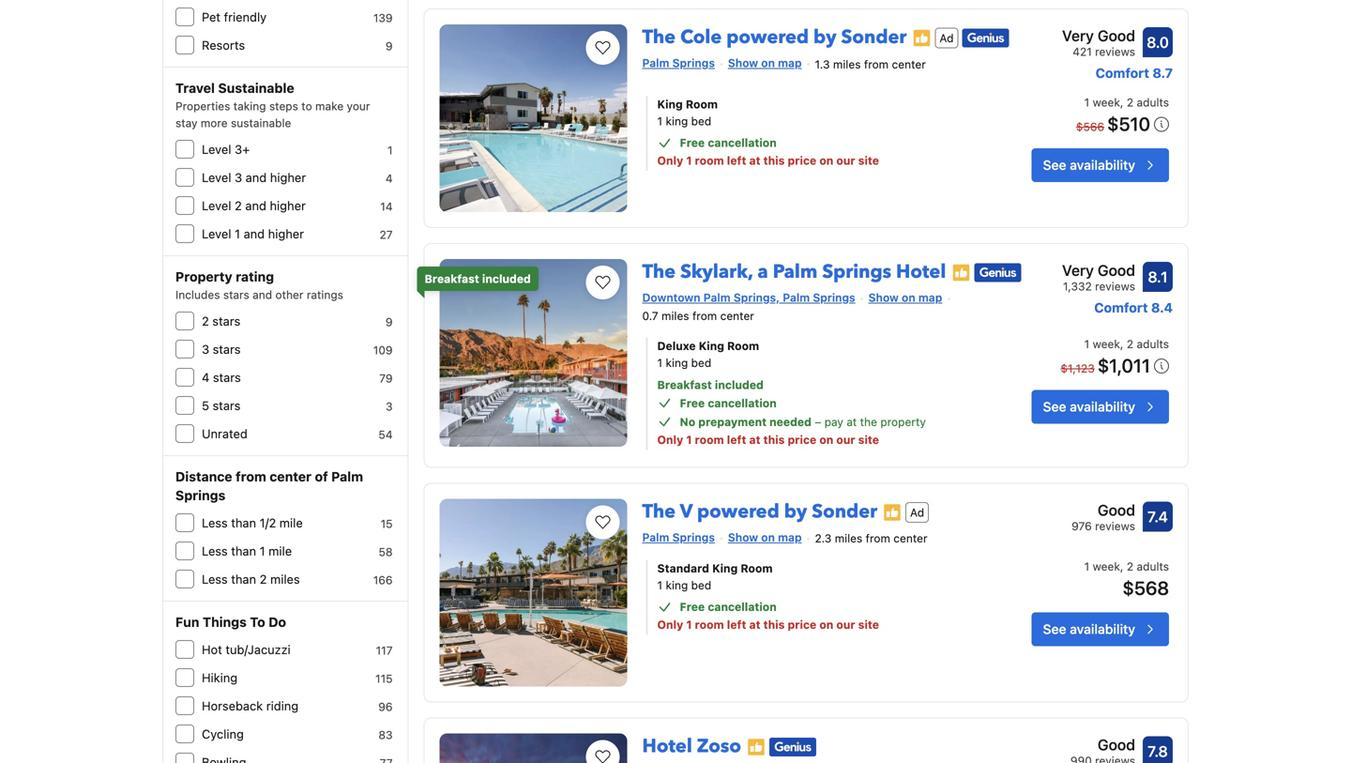 Task type: locate. For each thing, give the bounding box(es) containing it.
2 inside 1 week , 2 adults $568
[[1127, 560, 1134, 573]]

stars
[[223, 288, 249, 301], [212, 314, 241, 328], [213, 342, 241, 356], [213, 370, 241, 384], [213, 398, 241, 413]]

3 left from the top
[[727, 618, 747, 631]]

at
[[750, 154, 761, 167], [847, 415, 857, 428], [750, 433, 761, 446], [750, 618, 761, 631]]

0 horizontal spatial included
[[482, 272, 531, 285]]

king inside 1 king bed breakfast included
[[666, 356, 688, 369]]

at down prepayment
[[750, 433, 761, 446]]

2 vertical spatial price
[[788, 618, 817, 631]]

free down standard
[[680, 600, 705, 614]]

week up '$1,011'
[[1093, 337, 1121, 350]]

1 king from the top
[[666, 115, 688, 128]]

2 9 from the top
[[386, 315, 393, 329]]

comfort for the cole powered by sonder
[[1096, 65, 1150, 81]]

and up level 2 and higher
[[246, 170, 267, 184]]

2 vertical spatial 3
[[386, 400, 393, 413]]

0 vertical spatial ad
[[940, 32, 954, 45]]

2 bed from the top
[[691, 356, 712, 369]]

0 vertical spatial left
[[727, 154, 747, 167]]

powered right cole
[[727, 24, 809, 50]]

our down king room link
[[837, 154, 856, 167]]

sonder
[[842, 24, 907, 50], [812, 499, 878, 525]]

1 week from the top
[[1093, 96, 1121, 109]]

1 free cancellation from the top
[[680, 136, 777, 149]]

2 site from the top
[[859, 433, 880, 446]]

2 vertical spatial left
[[727, 618, 747, 631]]

bed for v
[[691, 579, 712, 592]]

2 king from the top
[[666, 356, 688, 369]]

center right 1.3
[[892, 58, 926, 71]]

the skylark, a palm springs hotel link
[[643, 252, 946, 285]]

good up comfort 8.4
[[1098, 261, 1136, 279]]

week for the skylark, a palm springs hotel
[[1093, 337, 1121, 350]]

from inside the "distance from center of palm springs"
[[236, 469, 266, 484]]

and down level 2 and higher
[[244, 227, 265, 241]]

good left 7.4
[[1098, 501, 1136, 519]]

1 week , 2 adults
[[1085, 96, 1170, 109], [1085, 337, 1170, 350]]

stars right 5
[[213, 398, 241, 413]]

stars down the rating
[[223, 288, 249, 301]]

reviews inside "very good 1,332 reviews"
[[1096, 280, 1136, 293]]

see
[[1043, 157, 1067, 173], [1043, 399, 1067, 414], [1043, 622, 1067, 637]]

2 price from the top
[[788, 433, 817, 446]]

cycling
[[202, 727, 244, 741]]

1 vertical spatial show
[[869, 291, 899, 304]]

3 bed from the top
[[691, 579, 712, 592]]

horseback
[[202, 699, 263, 713]]

1 left from the top
[[727, 154, 747, 167]]

availability down 1 week , 2 adults $568
[[1070, 622, 1136, 637]]

less
[[202, 516, 228, 530], [202, 544, 228, 558], [202, 572, 228, 586]]

3 free cancellation from the top
[[680, 600, 777, 614]]

2 vertical spatial only
[[658, 618, 684, 631]]

week
[[1093, 96, 1121, 109], [1093, 337, 1121, 350], [1093, 560, 1121, 573]]

the v powered by sonder
[[643, 499, 878, 525]]

1 horizontal spatial ad
[[940, 32, 954, 45]]

room for v
[[695, 618, 724, 631]]

room down the v powered by sonder
[[741, 562, 773, 575]]

2 1 week , 2 adults from the top
[[1085, 337, 1170, 350]]

1 vertical spatial very
[[1063, 261, 1094, 279]]

and down level 3 and higher
[[245, 199, 267, 213]]

0 vertical spatial by
[[814, 24, 837, 50]]

1 site from the top
[[859, 154, 880, 167]]

bed down standard king room
[[691, 579, 712, 592]]

springs up deluxe king room "link"
[[823, 259, 892, 285]]

very good element
[[1063, 24, 1136, 47], [1063, 259, 1136, 282]]

1 vertical spatial see
[[1043, 399, 1067, 414]]

1 bed from the top
[[691, 115, 712, 128]]

king right standard
[[713, 562, 738, 575]]

0 vertical spatial map
[[778, 56, 802, 69]]

0 vertical spatial bed
[[691, 115, 712, 128]]

level for level 3+
[[202, 142, 231, 156]]

3 cancellation from the top
[[708, 600, 777, 614]]

1 vertical spatial breakfast
[[658, 378, 712, 391]]

1 vertical spatial less
[[202, 544, 228, 558]]

2 up "$568"
[[1127, 560, 1134, 573]]

2 1 king bed from the top
[[658, 579, 712, 592]]

1 palm springs from the top
[[643, 56, 715, 69]]

only 1 room left at this price on our site down needed
[[658, 433, 880, 446]]

,
[[1121, 96, 1124, 109], [1121, 337, 1124, 350], [1121, 560, 1124, 573]]

reviews for the skylark, a palm springs hotel
[[1096, 280, 1136, 293]]

than up less than 2 miles
[[231, 544, 256, 558]]

2 horizontal spatial 3
[[386, 400, 393, 413]]

powered inside 'link'
[[697, 499, 780, 525]]

free
[[680, 136, 705, 149], [680, 396, 705, 410], [680, 600, 705, 614]]

9 down the 139
[[386, 39, 393, 53]]

higher
[[270, 170, 306, 184], [270, 199, 306, 213], [268, 227, 304, 241]]

miles up do
[[270, 572, 300, 586]]

stars for 2 stars
[[212, 314, 241, 328]]

3 this from the top
[[764, 618, 785, 631]]

fun
[[176, 614, 199, 630]]

only 1 room left at this price on our site for v
[[658, 618, 880, 631]]

adults inside 1 week , 2 adults $568
[[1137, 560, 1170, 573]]

our down "standard king room" link
[[837, 618, 856, 631]]

2 , from the top
[[1121, 337, 1124, 350]]

free down king room
[[680, 136, 705, 149]]

58
[[379, 545, 393, 558]]

2 vertical spatial see availability link
[[1032, 613, 1170, 646]]

only 1 room left at this price on our site down "standard king room" link
[[658, 618, 880, 631]]

3 see from the top
[[1043, 622, 1067, 637]]

cancellation down king room
[[708, 136, 777, 149]]

1 vertical spatial site
[[859, 433, 880, 446]]

the for the skylark, a palm springs hotel
[[643, 259, 676, 285]]

2 vertical spatial less
[[202, 572, 228, 586]]

1 level from the top
[[202, 142, 231, 156]]

1 the from the top
[[643, 24, 676, 50]]

2 vertical spatial map
[[778, 531, 802, 544]]

0 vertical spatial than
[[231, 516, 256, 530]]

hotel zoso link
[[643, 726, 741, 759]]

king
[[666, 115, 688, 128], [666, 356, 688, 369], [666, 579, 688, 592]]

king for skylark,
[[699, 339, 725, 352]]

higher down level 2 and higher
[[268, 227, 304, 241]]

genius discounts available at this property. image
[[963, 29, 1009, 48], [963, 29, 1009, 48], [975, 263, 1022, 282], [975, 263, 1022, 282], [770, 738, 817, 756], [770, 738, 817, 756]]

2 down includes
[[202, 314, 209, 328]]

0 vertical spatial week
[[1093, 96, 1121, 109]]

1 vertical spatial reviews
[[1096, 280, 1136, 293]]

only
[[658, 154, 684, 167], [658, 433, 684, 446], [658, 618, 684, 631]]

2 vertical spatial higher
[[268, 227, 304, 241]]

room for v
[[741, 562, 773, 575]]

king down deluxe
[[666, 356, 688, 369]]

1 vertical spatial the
[[643, 259, 676, 285]]

sustainable
[[231, 116, 291, 130]]

1 than from the top
[[231, 516, 256, 530]]

by inside 'link'
[[784, 499, 807, 525]]

at down standard king room
[[750, 618, 761, 631]]

1 king bed down king room
[[658, 115, 712, 128]]

from for the v powered by sonder
[[866, 532, 891, 545]]

pet
[[202, 10, 221, 24]]

week for the cole powered by sonder
[[1093, 96, 1121, 109]]

adults up '$1,011'
[[1137, 337, 1170, 350]]

0 vertical spatial higher
[[270, 170, 306, 184]]

show on map for the cole powered by sonder
[[728, 56, 802, 69]]

0 vertical spatial king
[[666, 115, 688, 128]]

0 vertical spatial mile
[[280, 516, 303, 530]]

reviews inside very good 421 reviews
[[1096, 45, 1136, 58]]

very inside "very good 1,332 reviews"
[[1063, 261, 1094, 279]]

1 adults from the top
[[1137, 96, 1170, 109]]

show for cole
[[728, 56, 759, 69]]

comfort for the skylark, a palm springs hotel
[[1095, 300, 1148, 315]]

1 very from the top
[[1063, 27, 1094, 45]]

1 vertical spatial see availability
[[1043, 399, 1136, 414]]

very inside very good 421 reviews
[[1063, 27, 1094, 45]]

higher for level 2 and higher
[[270, 199, 306, 213]]

1 cancellation from the top
[[708, 136, 777, 149]]

from
[[864, 58, 889, 71], [693, 309, 717, 322], [236, 469, 266, 484], [866, 532, 891, 545]]

1 vertical spatial room
[[727, 339, 760, 352]]

to
[[302, 99, 312, 113]]

1 vertical spatial adults
[[1137, 337, 1170, 350]]

less up less than 1 mile
[[202, 516, 228, 530]]

0 vertical spatial only 1 room left at this price on our site
[[658, 154, 880, 167]]

less for less than 2 miles
[[202, 572, 228, 586]]

scored 8.1 element
[[1143, 262, 1173, 292]]

2 vertical spatial show
[[728, 531, 759, 544]]

room for cole
[[695, 154, 724, 167]]

comfort 8.4
[[1095, 300, 1173, 315]]

see availability down 1 week , 2 adults $568
[[1043, 622, 1136, 637]]

property rating includes stars and other ratings
[[176, 269, 343, 301]]

1 vertical spatial 3
[[202, 342, 209, 356]]

3 king from the top
[[666, 579, 688, 592]]

0 vertical spatial 1 king bed
[[658, 115, 712, 128]]

bed for cole
[[691, 115, 712, 128]]

stars for 5 stars
[[213, 398, 241, 413]]

palm springs for cole
[[643, 56, 715, 69]]

adults up "$568"
[[1137, 560, 1170, 573]]

ad for the cole powered by sonder
[[940, 32, 954, 45]]

breakfast inside 1 king bed breakfast included
[[658, 378, 712, 391]]

1 only 1 room left at this price on our site from the top
[[658, 154, 880, 167]]

good inside "very good 1,332 reviews"
[[1098, 261, 1136, 279]]

mile down 1/2 on the left bottom
[[269, 544, 292, 558]]

5
[[202, 398, 209, 413]]

1 see availability from the top
[[1043, 157, 1136, 173]]

1 vertical spatial left
[[727, 433, 747, 446]]

2 see from the top
[[1043, 399, 1067, 414]]

0 vertical spatial adults
[[1137, 96, 1170, 109]]

2 see availability from the top
[[1043, 399, 1136, 414]]

king
[[658, 98, 683, 111], [699, 339, 725, 352], [713, 562, 738, 575]]

show on map
[[728, 56, 802, 69], [869, 291, 943, 304], [728, 531, 802, 544]]

2 vertical spatial this
[[764, 618, 785, 631]]

very good 421 reviews
[[1063, 27, 1136, 58]]

week down good 976 reviews
[[1093, 560, 1121, 573]]

level 1 and higher
[[202, 227, 304, 241]]

only down no
[[658, 433, 684, 446]]

2 vertical spatial room
[[695, 618, 724, 631]]

very up 1,332
[[1063, 261, 1094, 279]]

bed down deluxe king room
[[691, 356, 712, 369]]

site
[[859, 154, 880, 167], [859, 433, 880, 446], [859, 618, 880, 631]]

1 vertical spatial by
[[784, 499, 807, 525]]

king inside deluxe king room "link"
[[699, 339, 725, 352]]

on
[[762, 56, 775, 69], [820, 154, 834, 167], [902, 291, 916, 304], [820, 433, 834, 446], [762, 531, 775, 544], [820, 618, 834, 631]]

breakfast included
[[425, 272, 531, 285]]

2 up $510
[[1127, 96, 1134, 109]]

very good 1,332 reviews
[[1063, 261, 1136, 293]]

adults
[[1137, 96, 1170, 109], [1137, 337, 1170, 350], [1137, 560, 1170, 573]]

1 vertical spatial hotel
[[643, 733, 693, 759]]

good element for 7.8
[[1071, 733, 1136, 756]]

show for v
[[728, 531, 759, 544]]

1 only from the top
[[658, 154, 684, 167]]

adults for the skylark, a palm springs hotel
[[1137, 337, 1170, 350]]

2 level from the top
[[202, 170, 231, 184]]

1 , from the top
[[1121, 96, 1124, 109]]

rating
[[236, 269, 274, 284]]

2 palm springs from the top
[[643, 531, 715, 544]]

2 vertical spatial only 1 room left at this price on our site
[[658, 618, 880, 631]]

palm right a
[[773, 259, 818, 285]]

1 inside 1 king bed breakfast included
[[658, 356, 663, 369]]

$510
[[1108, 113, 1151, 135]]

4 stars
[[202, 370, 241, 384]]

from right 2.3
[[866, 532, 891, 545]]

1 vertical spatial higher
[[270, 199, 306, 213]]

king inside "standard king room" link
[[713, 562, 738, 575]]

0 vertical spatial 1 week , 2 adults
[[1085, 96, 1170, 109]]

than
[[231, 516, 256, 530], [231, 544, 256, 558], [231, 572, 256, 586]]

level left 3+
[[202, 142, 231, 156]]

1 vertical spatial good element
[[1071, 733, 1136, 756]]

the inside 'link'
[[643, 499, 676, 525]]

ad
[[940, 32, 954, 45], [911, 506, 925, 519]]

to
[[250, 614, 265, 630]]

1 vertical spatial free
[[680, 396, 705, 410]]

1 less from the top
[[202, 516, 228, 530]]

2 vertical spatial king
[[713, 562, 738, 575]]

week up $566
[[1093, 96, 1121, 109]]

pay
[[825, 415, 844, 428]]

availability down $566
[[1070, 157, 1136, 173]]

$568
[[1123, 577, 1170, 599]]

room up 1 king bed breakfast included
[[727, 339, 760, 352]]

3 the from the top
[[643, 499, 676, 525]]

riding
[[266, 699, 299, 713]]

1 vertical spatial map
[[919, 291, 943, 304]]

palm springs
[[643, 56, 715, 69], [643, 531, 715, 544]]

3 only 1 room left at this price on our site from the top
[[658, 618, 880, 631]]

the cole powered by sonder image
[[440, 24, 628, 212]]

0 vertical spatial see availability link
[[1032, 148, 1170, 182]]

0 horizontal spatial breakfast
[[425, 272, 479, 285]]

4 level from the top
[[202, 227, 231, 241]]

center left of
[[270, 469, 312, 484]]

room down cole
[[686, 98, 718, 111]]

1 see from the top
[[1043, 157, 1067, 173]]

free cancellation up prepayment
[[680, 396, 777, 410]]

3 see availability from the top
[[1043, 622, 1136, 637]]

2 availability from the top
[[1070, 399, 1136, 414]]

by up "standard king room" link
[[784, 499, 807, 525]]

show down the v powered by sonder
[[728, 531, 759, 544]]

reviews for the cole powered by sonder
[[1096, 45, 1136, 58]]

9 up 109
[[386, 315, 393, 329]]

the left cole
[[643, 24, 676, 50]]

0 horizontal spatial 4
[[202, 370, 210, 384]]

make
[[315, 99, 344, 113]]

stars for 4 stars
[[213, 370, 241, 384]]

things
[[203, 614, 247, 630]]

from up "less than 1/2 mile"
[[236, 469, 266, 484]]

1 vertical spatial than
[[231, 544, 256, 558]]

3 site from the top
[[859, 618, 880, 631]]

1 vertical spatial palm springs
[[643, 531, 715, 544]]

0 vertical spatial availability
[[1070, 157, 1136, 173]]

springs down cole
[[673, 56, 715, 69]]

1 9 from the top
[[386, 39, 393, 53]]

king down king room
[[666, 115, 688, 128]]

this down "standard king room" link
[[764, 618, 785, 631]]

and for 3
[[246, 170, 267, 184]]

27
[[380, 228, 393, 241]]

see availability link for the cole powered by sonder
[[1032, 148, 1170, 182]]

0 vertical spatial sonder
[[842, 24, 907, 50]]

3 reviews from the top
[[1096, 519, 1136, 533]]

3+
[[235, 142, 250, 156]]

bed down king room
[[691, 115, 712, 128]]

the
[[860, 415, 878, 428]]

see availability link down 1 week , 2 adults $568
[[1032, 613, 1170, 646]]

2 less from the top
[[202, 544, 228, 558]]

left
[[727, 154, 747, 167], [727, 433, 747, 446], [727, 618, 747, 631]]

palm up king room
[[643, 56, 670, 69]]

$1,011
[[1098, 354, 1151, 376]]

3 good from the top
[[1098, 501, 1136, 519]]

9 for resorts
[[386, 39, 393, 53]]

0 vertical spatial very good element
[[1063, 24, 1136, 47]]

room
[[695, 154, 724, 167], [695, 433, 724, 446], [695, 618, 724, 631]]

miles right 2.3
[[835, 532, 863, 545]]

this down king room link
[[764, 154, 785, 167]]

$1,123
[[1061, 362, 1095, 375]]

stay
[[176, 116, 198, 130]]

1 this from the top
[[764, 154, 785, 167]]

1 vertical spatial included
[[715, 378, 764, 391]]

the up downtown
[[643, 259, 676, 285]]

1 king bed down standard
[[658, 579, 712, 592]]

2 vertical spatial availability
[[1070, 622, 1136, 637]]

3 than from the top
[[231, 572, 256, 586]]

included
[[482, 272, 531, 285], [715, 378, 764, 391]]

1 room from the top
[[695, 154, 724, 167]]

421
[[1073, 45, 1092, 58]]

3
[[235, 170, 242, 184], [202, 342, 209, 356], [386, 400, 393, 413]]

2 free cancellation from the top
[[680, 396, 777, 410]]

0 vertical spatial see
[[1043, 157, 1067, 173]]

0 vertical spatial free cancellation
[[680, 136, 777, 149]]

1 see availability link from the top
[[1032, 148, 1170, 182]]

0 vertical spatial powered
[[727, 24, 809, 50]]

higher for level 3 and higher
[[270, 170, 306, 184]]

2 very good element from the top
[[1063, 259, 1136, 282]]

only 1 room left at this price on our site for cole
[[658, 154, 880, 167]]

included inside 1 king bed breakfast included
[[715, 378, 764, 391]]

1 vertical spatial room
[[695, 433, 724, 446]]

3 down 2 stars
[[202, 342, 209, 356]]

3 adults from the top
[[1137, 560, 1170, 573]]

0 vertical spatial cancellation
[[708, 136, 777, 149]]

1 vertical spatial king
[[666, 356, 688, 369]]

king up 1 king bed breakfast included
[[699, 339, 725, 352]]

king down cole
[[658, 98, 683, 111]]

3 price from the top
[[788, 618, 817, 631]]

the v powered by sonder image
[[440, 499, 628, 686]]

horseback riding
[[202, 699, 299, 713]]

hotel zoso
[[643, 733, 741, 759]]

1 vertical spatial ,
[[1121, 337, 1124, 350]]

1 vertical spatial king
[[699, 339, 725, 352]]

room inside "link"
[[727, 339, 760, 352]]

1 good from the top
[[1098, 27, 1136, 45]]

king down standard
[[666, 579, 688, 592]]

miles for the skylark, a palm springs hotel
[[662, 309, 690, 322]]

1 horizontal spatial 4
[[386, 172, 393, 185]]

see availability down $566
[[1043, 157, 1136, 173]]

very up 421
[[1063, 27, 1094, 45]]

2 vertical spatial free cancellation
[[680, 600, 777, 614]]

0 vertical spatial only
[[658, 154, 684, 167]]

this property is part of our preferred partner program. it's committed to providing excellent service and good value. it'll pay us a higher commission if you make a booking. image
[[913, 29, 931, 48], [913, 29, 931, 48], [952, 263, 971, 282], [952, 263, 971, 282], [883, 503, 902, 522], [883, 503, 902, 522], [747, 738, 766, 756], [747, 738, 766, 756]]

price for the cole powered by sonder
[[788, 154, 817, 167]]

0 vertical spatial less
[[202, 516, 228, 530]]

1 availability from the top
[[1070, 157, 1136, 173]]

level down level 3+
[[202, 170, 231, 184]]

sonder up 1.3 miles from center
[[842, 24, 907, 50]]

center inside the "distance from center of palm springs"
[[270, 469, 312, 484]]

center for the cole powered by sonder
[[892, 58, 926, 71]]

0 vertical spatial free
[[680, 136, 705, 149]]

1 week , 2 adults for the skylark, a palm springs hotel
[[1085, 337, 1170, 350]]

3 week from the top
[[1093, 560, 1121, 573]]

show up deluxe king room "link"
[[869, 291, 899, 304]]

0 horizontal spatial hotel
[[643, 733, 693, 759]]

3 see availability link from the top
[[1032, 613, 1170, 646]]

1 vertical spatial week
[[1093, 337, 1121, 350]]

breakfast
[[425, 272, 479, 285], [658, 378, 712, 391]]

site down the
[[859, 433, 880, 446]]

, up "$568"
[[1121, 560, 1124, 573]]

117
[[376, 644, 393, 657]]

1 very good element from the top
[[1063, 24, 1136, 47]]

3 for 3
[[386, 400, 393, 413]]

king room
[[658, 98, 718, 111]]

higher down level 3 and higher
[[270, 199, 306, 213]]

reviews up comfort 8.4
[[1096, 280, 1136, 293]]

0 vertical spatial our
[[837, 154, 856, 167]]

show
[[728, 56, 759, 69], [869, 291, 899, 304], [728, 531, 759, 544]]

good element
[[1072, 499, 1136, 521], [1071, 733, 1136, 756]]

very good element up "comfort 8.7"
[[1063, 24, 1136, 47]]

only for cole
[[658, 154, 684, 167]]

1 vertical spatial ad
[[911, 506, 925, 519]]

2 very from the top
[[1063, 261, 1094, 279]]

0 horizontal spatial by
[[784, 499, 807, 525]]

than for 1/2
[[231, 516, 256, 530]]

1 vertical spatial very good element
[[1063, 259, 1136, 282]]

2 stars
[[202, 314, 241, 328]]

and
[[246, 170, 267, 184], [245, 199, 267, 213], [244, 227, 265, 241], [253, 288, 272, 301]]

see availability link for the skylark, a palm springs hotel
[[1032, 390, 1170, 424]]

1 our from the top
[[837, 154, 856, 167]]

map for the skylark, a palm springs hotel
[[919, 291, 943, 304]]

from right 1.3
[[864, 58, 889, 71]]

0 vertical spatial see availability
[[1043, 157, 1136, 173]]

free for cole
[[680, 136, 705, 149]]

1 1 king bed from the top
[[658, 115, 712, 128]]

2 than from the top
[[231, 544, 256, 558]]

ad for the v powered by sonder
[[911, 506, 925, 519]]

4 good from the top
[[1098, 736, 1136, 754]]

from for the cole powered by sonder
[[864, 58, 889, 71]]

2 reviews from the top
[[1096, 280, 1136, 293]]

very good element for the skylark, a palm springs hotel
[[1063, 259, 1136, 282]]

2 vertical spatial room
[[741, 562, 773, 575]]

only down standard
[[658, 618, 684, 631]]

1 price from the top
[[788, 154, 817, 167]]

15
[[381, 517, 393, 530]]

level for level 2 and higher
[[202, 199, 231, 213]]

0 vertical spatial comfort
[[1096, 65, 1150, 81]]

2 vertical spatial than
[[231, 572, 256, 586]]

3 , from the top
[[1121, 560, 1124, 573]]

mile right 1/2 on the left bottom
[[280, 516, 303, 530]]

3 less from the top
[[202, 572, 228, 586]]

3 room from the top
[[695, 618, 724, 631]]

0 vertical spatial show
[[728, 56, 759, 69]]

1 vertical spatial free cancellation
[[680, 396, 777, 410]]

sonder up 2.3
[[812, 499, 878, 525]]

good element for 7.4
[[1072, 499, 1136, 521]]

cancellation for cole
[[708, 136, 777, 149]]

0 vertical spatial show on map
[[728, 56, 802, 69]]

sonder for the cole powered by sonder
[[842, 24, 907, 50]]

1 vertical spatial powered
[[697, 499, 780, 525]]

less for less than 1 mile
[[202, 544, 228, 558]]

2 the from the top
[[643, 259, 676, 285]]

1 free from the top
[[680, 136, 705, 149]]

zoso
[[697, 733, 741, 759]]

1 1 week , 2 adults from the top
[[1085, 96, 1170, 109]]

1 vertical spatial sonder
[[812, 499, 878, 525]]

0 vertical spatial good element
[[1072, 499, 1136, 521]]

room down no
[[695, 433, 724, 446]]

1 reviews from the top
[[1096, 45, 1136, 58]]

3 level from the top
[[202, 199, 231, 213]]

room for skylark,
[[727, 339, 760, 352]]

miles down downtown
[[662, 309, 690, 322]]

stars up the 3 stars
[[212, 314, 241, 328]]

3 only from the top
[[658, 618, 684, 631]]

mile for less than 1 mile
[[269, 544, 292, 558]]

miles right 1.3
[[833, 58, 861, 71]]

0 horizontal spatial ad
[[911, 506, 925, 519]]

2 adults from the top
[[1137, 337, 1170, 350]]

3 down 3+
[[235, 170, 242, 184]]

0 vertical spatial room
[[695, 154, 724, 167]]

stars down the 3 stars
[[213, 370, 241, 384]]

palm
[[643, 56, 670, 69], [773, 259, 818, 285], [704, 291, 731, 304], [783, 291, 810, 304], [331, 469, 363, 484], [643, 531, 670, 544]]

3 our from the top
[[837, 618, 856, 631]]

stars inside property rating includes stars and other ratings
[[223, 288, 249, 301]]

comfort down "very good 1,332 reviews"
[[1095, 300, 1148, 315]]

2 week from the top
[[1093, 337, 1121, 350]]

price
[[788, 154, 817, 167], [788, 433, 817, 446], [788, 618, 817, 631]]

3 availability from the top
[[1070, 622, 1136, 637]]

0.7
[[643, 309, 659, 322]]

1 vertical spatial availability
[[1070, 399, 1136, 414]]

scored 8.0 element
[[1143, 27, 1173, 57]]

0 vertical spatial king
[[658, 98, 683, 111]]

stars for 3 stars
[[213, 342, 241, 356]]

room
[[686, 98, 718, 111], [727, 339, 760, 352], [741, 562, 773, 575]]

adults down 8.7
[[1137, 96, 1170, 109]]

palm inside the "distance from center of palm springs"
[[331, 469, 363, 484]]

cancellation down standard king room
[[708, 600, 777, 614]]

free cancellation for cole
[[680, 136, 777, 149]]

1.3
[[815, 58, 830, 71]]

from up deluxe king room
[[693, 309, 717, 322]]

at down king room link
[[750, 154, 761, 167]]

3 free from the top
[[680, 600, 705, 614]]

2 good from the top
[[1098, 261, 1136, 279]]

2 vertical spatial bed
[[691, 579, 712, 592]]

2 see availability link from the top
[[1032, 390, 1170, 424]]

left for v
[[727, 618, 747, 631]]

1 vertical spatial only 1 room left at this price on our site
[[658, 433, 880, 446]]

hot tub/jacuzzi
[[202, 642, 291, 657]]

2 vertical spatial king
[[666, 579, 688, 592]]

0 vertical spatial this
[[764, 154, 785, 167]]

1 vertical spatial 1 king bed
[[658, 579, 712, 592]]

see availability link for the v powered by sonder
[[1032, 613, 1170, 646]]

sonder inside 'link'
[[812, 499, 878, 525]]

level
[[202, 142, 231, 156], [202, 170, 231, 184], [202, 199, 231, 213], [202, 227, 231, 241]]



Task type: vqa. For each thing, say whether or not it's contained in the screenshot.
+
no



Task type: describe. For each thing, give the bounding box(es) containing it.
8.4
[[1152, 300, 1173, 315]]

the cole powered by sonder
[[643, 24, 907, 50]]

king for v
[[666, 579, 688, 592]]

8.0
[[1147, 33, 1169, 51]]

5 stars
[[202, 398, 241, 413]]

8.7
[[1153, 65, 1173, 81]]

1,332
[[1063, 280, 1092, 293]]

properties
[[176, 99, 230, 113]]

reviews inside good 976 reviews
[[1096, 519, 1136, 533]]

3 stars
[[202, 342, 241, 356]]

7.4
[[1148, 508, 1169, 525]]

skylark,
[[681, 259, 753, 285]]

7.8
[[1148, 742, 1168, 760]]

downtown
[[643, 291, 701, 304]]

downtown palm springs, palm springs
[[643, 291, 856, 304]]

resorts
[[202, 38, 245, 52]]

and for 2
[[245, 199, 267, 213]]

1/2
[[260, 516, 276, 530]]

deluxe king room link
[[658, 337, 975, 354]]

travel sustainable properties taking steps to make your stay more sustainable
[[176, 80, 370, 130]]

and inside property rating includes stars and other ratings
[[253, 288, 272, 301]]

standard king room link
[[658, 560, 975, 577]]

2 only 1 room left at this price on our site from the top
[[658, 433, 880, 446]]

standard
[[658, 562, 710, 575]]

free for v
[[680, 600, 705, 614]]

2 down less than 1 mile
[[260, 572, 267, 586]]

center for the skylark, a palm springs hotel
[[720, 309, 755, 322]]

bed inside 1 king bed breakfast included
[[691, 356, 712, 369]]

site for the v powered by sonder
[[859, 618, 880, 631]]

level for level 1 and higher
[[202, 227, 231, 241]]

2 free from the top
[[680, 396, 705, 410]]

from for the skylark, a palm springs hotel
[[693, 309, 717, 322]]

see availability for the cole powered by sonder
[[1043, 157, 1136, 173]]

see availability for the skylark, a palm springs hotel
[[1043, 399, 1136, 414]]

v
[[680, 499, 693, 525]]

our for the cole powered by sonder
[[837, 154, 856, 167]]

2 up level 1 and higher
[[235, 199, 242, 213]]

less than 1/2 mile
[[202, 516, 303, 530]]

the skylark, a palm springs hotel image
[[440, 259, 628, 447]]

54
[[379, 428, 393, 441]]

site for the cole powered by sonder
[[859, 154, 880, 167]]

no prepayment needed – pay at the property
[[680, 415, 926, 428]]

availability for the v powered by sonder
[[1070, 622, 1136, 637]]

2 our from the top
[[837, 433, 856, 446]]

, inside 1 week , 2 adults $568
[[1121, 560, 1124, 573]]

property
[[881, 415, 926, 428]]

the v powered by sonder link
[[643, 491, 878, 525]]

than for 2
[[231, 572, 256, 586]]

powered for v
[[697, 499, 780, 525]]

1 inside 1 week , 2 adults $568
[[1085, 560, 1090, 573]]

0 vertical spatial included
[[482, 272, 531, 285]]

availability for the skylark, a palm springs hotel
[[1070, 399, 1136, 414]]

by for the cole powered by sonder
[[814, 24, 837, 50]]

level 3 and higher
[[202, 170, 306, 184]]

king room link
[[658, 96, 975, 113]]

more
[[201, 116, 228, 130]]

price for the v powered by sonder
[[788, 618, 817, 631]]

good inside very good 421 reviews
[[1098, 27, 1136, 45]]

2 this from the top
[[764, 433, 785, 446]]

do
[[269, 614, 286, 630]]

scored 7.4 element
[[1143, 502, 1173, 532]]

very for the cole powered by sonder
[[1063, 27, 1094, 45]]

springs inside the "distance from center of palm springs"
[[176, 488, 226, 503]]

king for cole
[[666, 115, 688, 128]]

distance from center of palm springs
[[176, 469, 363, 503]]

less for less than 1/2 mile
[[202, 516, 228, 530]]

see availability for the v powered by sonder
[[1043, 622, 1136, 637]]

map for the v powered by sonder
[[778, 531, 802, 544]]

higher for level 1 and higher
[[268, 227, 304, 241]]

, for the skylark, a palm springs hotel
[[1121, 337, 1124, 350]]

king for v
[[713, 562, 738, 575]]

less than 1 mile
[[202, 544, 292, 558]]

property
[[176, 269, 233, 284]]

good 976 reviews
[[1072, 501, 1136, 533]]

miles for the cole powered by sonder
[[833, 58, 861, 71]]

hiking
[[202, 671, 238, 685]]

no
[[680, 415, 696, 428]]

1 king bed for v
[[658, 579, 712, 592]]

deluxe king room
[[658, 339, 760, 352]]

springs down v
[[673, 531, 715, 544]]

palm down the skylark, a palm springs hotel
[[783, 291, 810, 304]]

powered for cole
[[727, 24, 809, 50]]

availability for the cole powered by sonder
[[1070, 157, 1136, 173]]

2 up '$1,011'
[[1127, 337, 1134, 350]]

king inside king room link
[[658, 98, 683, 111]]

79
[[379, 372, 393, 385]]

standard king room
[[658, 562, 773, 575]]

2 left from the top
[[727, 433, 747, 446]]

96
[[379, 700, 393, 713]]

includes
[[176, 288, 220, 301]]

9 for 2 stars
[[386, 315, 393, 329]]

166
[[373, 574, 393, 587]]

a
[[758, 259, 768, 285]]

mile for less than 1/2 mile
[[280, 516, 303, 530]]

115
[[375, 672, 393, 685]]

hot
[[202, 642, 222, 657]]

than for 1
[[231, 544, 256, 558]]

976
[[1072, 519, 1092, 533]]

see for the skylark, a palm springs hotel
[[1043, 399, 1067, 414]]

prepayment
[[699, 415, 767, 428]]

1.3 miles from center
[[815, 58, 926, 71]]

2.3
[[815, 532, 832, 545]]

the skylark, a palm springs hotel
[[643, 259, 946, 285]]

1 week , 2 adults for the cole powered by sonder
[[1085, 96, 1170, 109]]

2 only from the top
[[658, 433, 684, 446]]

show on map for the v powered by sonder
[[728, 531, 802, 544]]

cancellation for v
[[708, 600, 777, 614]]

fun things to do
[[176, 614, 286, 630]]

palm down skylark,
[[704, 291, 731, 304]]

this for v
[[764, 618, 785, 631]]

the cole powered by sonder link
[[643, 17, 907, 50]]

, for the cole powered by sonder
[[1121, 96, 1124, 109]]

cole
[[681, 24, 722, 50]]

only for v
[[658, 618, 684, 631]]

and for 1
[[244, 227, 265, 241]]

left for cole
[[727, 154, 747, 167]]

good inside good 976 reviews
[[1098, 501, 1136, 519]]

level 3+
[[202, 142, 250, 156]]

sustainable
[[218, 80, 294, 96]]

level for level 3 and higher
[[202, 170, 231, 184]]

1 week , 2 adults $568
[[1085, 560, 1170, 599]]

1 king bed breakfast included
[[658, 356, 764, 391]]

see for the v powered by sonder
[[1043, 622, 1067, 637]]

4 for 4
[[386, 172, 393, 185]]

distance
[[176, 469, 232, 484]]

springs down the skylark, a palm springs hotel
[[813, 291, 856, 304]]

level 2 and higher
[[202, 199, 306, 213]]

0 vertical spatial room
[[686, 98, 718, 111]]

center for the v powered by sonder
[[894, 532, 928, 545]]

very for the skylark, a palm springs hotel
[[1063, 261, 1094, 279]]

this for cole
[[764, 154, 785, 167]]

your
[[347, 99, 370, 113]]

the for the v powered by sonder
[[643, 499, 676, 525]]

2 room from the top
[[695, 433, 724, 446]]

by for the v powered by sonder
[[784, 499, 807, 525]]

week inside 1 week , 2 adults $568
[[1093, 560, 1121, 573]]

ratings
[[307, 288, 343, 301]]

free cancellation for v
[[680, 600, 777, 614]]

1 horizontal spatial 3
[[235, 170, 242, 184]]

travel
[[176, 80, 215, 96]]

3 for 3 stars
[[202, 342, 209, 356]]

2.3 miles from center
[[815, 532, 928, 545]]

scored 7.8 element
[[1143, 736, 1173, 763]]

at left the
[[847, 415, 857, 428]]

2 cancellation from the top
[[708, 396, 777, 410]]

show for skylark,
[[869, 291, 899, 304]]

of
[[315, 469, 328, 484]]

less than 2 miles
[[202, 572, 300, 586]]

adults for the cole powered by sonder
[[1137, 96, 1170, 109]]

very good element for the cole powered by sonder
[[1063, 24, 1136, 47]]

comfort 8.7
[[1096, 65, 1173, 81]]

see for the cole powered by sonder
[[1043, 157, 1067, 173]]

palm springs for v
[[643, 531, 715, 544]]

show on map for the skylark, a palm springs hotel
[[869, 291, 943, 304]]

miles for the v powered by sonder
[[835, 532, 863, 545]]

4 for 4 stars
[[202, 370, 210, 384]]

sonder for the v powered by sonder
[[812, 499, 878, 525]]

the for the cole powered by sonder
[[643, 24, 676, 50]]

steps
[[269, 99, 298, 113]]

–
[[815, 415, 822, 428]]

tub/jacuzzi
[[226, 642, 291, 657]]

palm up standard
[[643, 531, 670, 544]]

0 vertical spatial breakfast
[[425, 272, 479, 285]]

friendly
[[224, 10, 267, 24]]

unrated
[[202, 427, 248, 441]]

1 horizontal spatial hotel
[[896, 259, 946, 285]]



